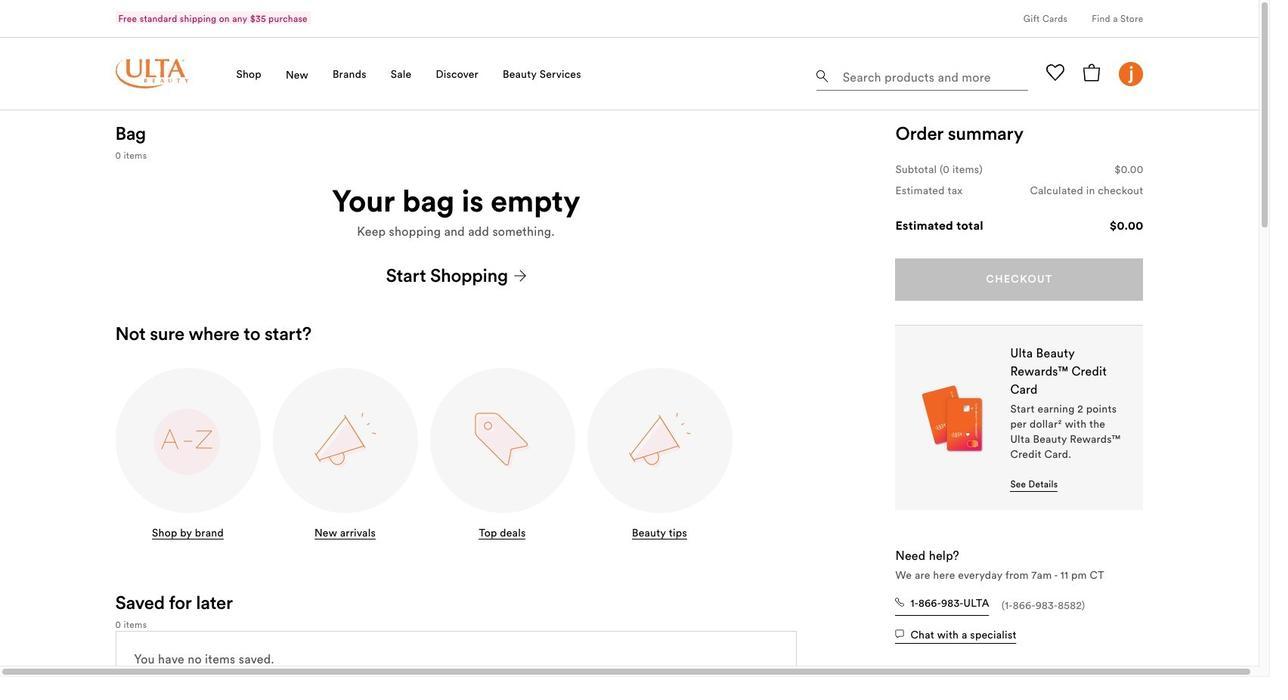 Task type: locate. For each thing, give the bounding box(es) containing it.
1 withicon image from the top
[[896, 598, 905, 607]]

Search products and more search field
[[842, 61, 1025, 87]]

0 vertical spatial withicon image
[[896, 598, 905, 607]]

1 vertical spatial withicon image
[[896, 630, 905, 639]]

favorites icon image
[[1047, 63, 1066, 82]]

None search field
[[817, 57, 1029, 94]]

withicon image
[[896, 598, 905, 607], [896, 630, 905, 639]]



Task type: describe. For each thing, give the bounding box(es) containing it.
0 items in bag image
[[1084, 63, 1102, 82]]

2 withicon image from the top
[[896, 630, 905, 639]]



